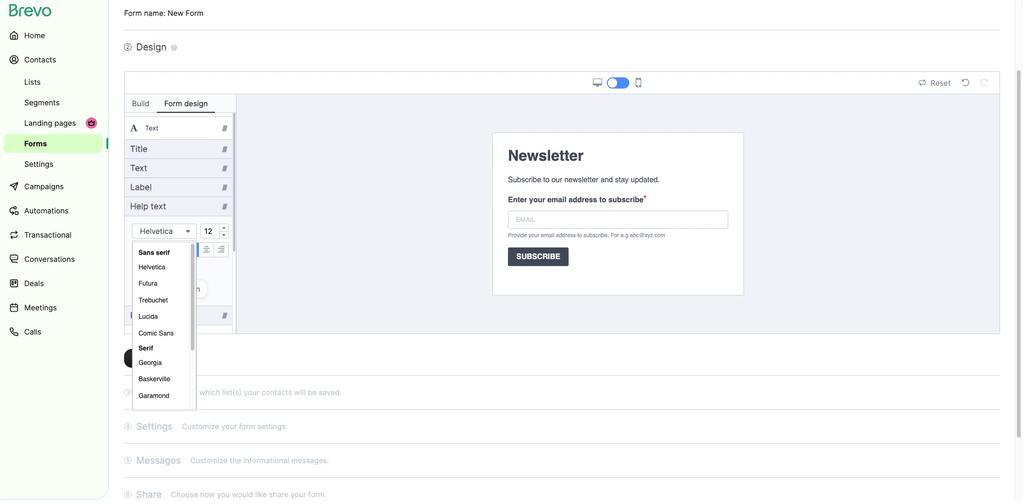 Task type: describe. For each thing, give the bounding box(es) containing it.
and
[[601, 176, 613, 184]]

georgia
[[139, 359, 162, 367]]

customize the informational messages.
[[190, 456, 329, 466]]

trebuchet menu item
[[133, 292, 189, 309]]

reset for reset section
[[151, 285, 172, 294]]

messages
[[136, 455, 181, 467]]

email for provide
[[541, 232, 555, 239]]

to inside text box
[[543, 176, 550, 184]]

sans inside comic sans menu item
[[159, 330, 174, 337]]

segments
[[24, 98, 60, 107]]

next
[[132, 354, 149, 364]]

the
[[230, 456, 241, 466]]

our
[[552, 176, 563, 184]]

customize for settings
[[182, 422, 219, 432]]

comic
[[139, 330, 157, 337]]

conversations
[[24, 255, 75, 264]]

build link
[[125, 94, 157, 113]]

meetings
[[24, 303, 57, 313]]

your for customize
[[221, 422, 237, 432]]

calls link
[[4, 321, 103, 343]]

1 vertical spatial lists
[[136, 387, 157, 399]]

georgia menu item
[[133, 355, 189, 372]]

your for provide
[[529, 232, 540, 239]]

reset section
[[151, 285, 200, 294]]

newsletter
[[508, 147, 584, 164]]

subscribe button
[[501, 244, 736, 270]]

home link
[[4, 24, 103, 47]]

reset for reset
[[931, 78, 951, 87]]

segments link
[[4, 93, 103, 112]]

build
[[132, 99, 149, 108]]

customize your form settings.
[[182, 422, 288, 432]]

cancel
[[167, 354, 192, 364]]

garamond
[[139, 392, 169, 400]]

form design
[[164, 99, 208, 108]]

subscribe to our newsletter and stay updated.
[[508, 176, 660, 184]]

you
[[217, 490, 230, 500]]

helvetica menu item
[[133, 259, 189, 276]]

placeholder
[[130, 311, 177, 321]]

palatino
[[139, 409, 162, 416]]

form
[[239, 422, 255, 432]]

baskerville menu item
[[133, 372, 189, 388]]

1 text button from the top
[[125, 117, 232, 140]]

pages
[[54, 119, 76, 128]]

will
[[294, 388, 306, 398]]

choose how you would like share your form.
[[171, 490, 327, 500]]

futura menu item
[[133, 276, 189, 292]]

0 vertical spatial text
[[145, 124, 158, 132]]

contacts
[[24, 55, 56, 64]]

settings link
[[4, 155, 103, 174]]

your for enter
[[529, 196, 545, 204]]

landing pages link
[[4, 114, 103, 133]]

lucida
[[139, 313, 158, 321]]

section
[[174, 285, 200, 294]]

0 vertical spatial sans
[[139, 249, 154, 257]]

transactional
[[24, 231, 72, 240]]

1 vertical spatial text
[[130, 163, 147, 173]]

home
[[24, 31, 45, 40]]

placeholder button
[[125, 307, 232, 325]]

Newsletter text field
[[508, 145, 728, 167]]

help text
[[130, 202, 166, 211]]

label button
[[125, 178, 232, 197]]

to for subscribe
[[599, 196, 606, 204]]

messages.
[[291, 456, 329, 466]]

conversations link
[[4, 248, 103, 271]]

writing direction button
[[125, 326, 232, 348]]

2
[[126, 43, 130, 50]]

e.g
[[621, 232, 629, 239]]

lists link
[[4, 73, 103, 91]]

how
[[200, 490, 215, 500]]

be
[[308, 388, 317, 398]]

share
[[269, 490, 289, 500]]

design
[[136, 42, 167, 53]]

title
[[130, 144, 148, 154]]

2 horizontal spatial form
[[186, 8, 204, 18]]

next button
[[124, 350, 156, 368]]

lucida menu item
[[133, 309, 189, 326]]

meetings link
[[4, 297, 103, 319]]

comic sans menu item
[[133, 326, 189, 342]]

3
[[126, 389, 130, 396]]

baskerville
[[139, 376, 170, 383]]

helvetica inside "menu item"
[[139, 264, 165, 271]]

title button
[[125, 140, 232, 159]]

provide your email address to subscribe. for e.g abc@xyz.com
[[508, 232, 665, 239]]

deals
[[24, 279, 44, 288]]

writing
[[145, 333, 167, 341]]

address for subscribe.
[[556, 232, 576, 239]]

form design link
[[157, 94, 215, 113]]

form.
[[308, 490, 327, 500]]



Task type: locate. For each thing, give the bounding box(es) containing it.
form for design
[[164, 99, 182, 108]]

campaigns
[[24, 182, 64, 191]]

garamond menu item
[[133, 388, 189, 405]]

2 horizontal spatial to
[[599, 196, 606, 204]]

1 vertical spatial to
[[599, 196, 606, 204]]

0 vertical spatial reset
[[931, 78, 951, 87]]

subscribe to our newsletter and stay updated. button
[[501, 171, 736, 189]]

0 horizontal spatial lists
[[24, 77, 41, 87]]

0 vertical spatial address
[[569, 196, 597, 204]]

your
[[529, 196, 545, 204], [529, 232, 540, 239], [244, 388, 259, 398], [221, 422, 237, 432], [291, 490, 306, 500]]

your right list(s)
[[244, 388, 259, 398]]

left___rvooi image
[[88, 119, 95, 127]]

palatino menu item
[[133, 405, 189, 421]]

would
[[232, 490, 253, 500]]

1 vertical spatial reset
[[151, 285, 172, 294]]

menu containing sans serif
[[133, 242, 196, 421]]

None number field
[[201, 224, 229, 239]]

which
[[199, 388, 220, 398]]

serif
[[139, 345, 153, 352]]

sans serif
[[139, 249, 170, 257]]

form inside "link"
[[164, 99, 182, 108]]

lists down baskerville on the bottom left
[[136, 387, 157, 399]]

1 horizontal spatial form
[[164, 99, 182, 108]]

subscribe.
[[584, 232, 609, 239]]

text button up title dropdown button
[[125, 117, 232, 140]]

email up subscribe
[[541, 232, 555, 239]]

reset section button
[[132, 280, 208, 299]]

1 vertical spatial settings
[[136, 421, 173, 433]]

to
[[543, 176, 550, 184], [599, 196, 606, 204], [578, 232, 582, 239]]

automations link
[[4, 200, 103, 222]]

contacts link
[[4, 49, 103, 71]]

0 vertical spatial email
[[548, 196, 567, 204]]

to for subscribe.
[[578, 232, 582, 239]]

to left our
[[543, 176, 550, 184]]

0 vertical spatial to
[[543, 176, 550, 184]]

1 vertical spatial text button
[[125, 159, 232, 178]]

list(s)
[[222, 388, 242, 398]]

new
[[168, 8, 184, 18]]

text up title
[[145, 124, 158, 132]]

1 vertical spatial helvetica
[[139, 264, 165, 271]]

landing pages
[[24, 119, 76, 128]]

saved.
[[319, 388, 342, 398]]

customize down the in
[[182, 422, 219, 432]]

your right enter
[[529, 196, 545, 204]]

2 text button from the top
[[125, 159, 232, 178]]

name
[[144, 8, 163, 18]]

0 vertical spatial settings
[[24, 160, 53, 169]]

reset button
[[916, 77, 954, 89]]

settings.
[[257, 422, 288, 432]]

enter
[[508, 196, 527, 204]]

0 horizontal spatial form
[[124, 8, 142, 18]]

help text button
[[125, 197, 232, 216]]

5
[[126, 457, 130, 464]]

1 vertical spatial email
[[541, 232, 555, 239]]

subscribe
[[609, 196, 644, 204]]

your left "form."
[[291, 490, 306, 500]]

customize
[[182, 422, 219, 432], [190, 456, 228, 466]]

1 vertical spatial sans
[[159, 330, 174, 337]]

enter your email address to subscribe
[[508, 196, 644, 204]]

email for enter
[[548, 196, 567, 204]]

form left design
[[164, 99, 182, 108]]

0 vertical spatial helvetica
[[140, 227, 173, 236]]

settings down palatino
[[136, 421, 173, 433]]

form
[[124, 8, 142, 18], [186, 8, 204, 18], [164, 99, 182, 108]]

for
[[611, 232, 619, 239]]

text button
[[125, 117, 232, 140], [125, 159, 232, 178]]

direction
[[169, 333, 196, 341]]

0 vertical spatial customize
[[182, 422, 219, 432]]

comic sans
[[139, 330, 174, 337]]

form right new
[[186, 8, 204, 18]]

trebuchet
[[139, 297, 168, 304]]

sans
[[139, 249, 154, 257], [159, 330, 174, 337]]

form left name
[[124, 8, 142, 18]]

:
[[163, 8, 166, 18]]

customize for messages
[[190, 456, 228, 466]]

address left the subscribe. at the right of the page
[[556, 232, 576, 239]]

0 horizontal spatial sans
[[139, 249, 154, 257]]

1 horizontal spatial reset
[[931, 78, 951, 87]]

forms
[[24, 139, 47, 148]]

lists up segments
[[24, 77, 41, 87]]

like
[[255, 490, 267, 500]]

serif
[[156, 249, 170, 257]]

deals link
[[4, 273, 103, 295]]

0 horizontal spatial settings
[[24, 160, 53, 169]]

2 vertical spatial to
[[578, 232, 582, 239]]

reset
[[931, 78, 951, 87], [151, 285, 172, 294]]

form for name
[[124, 8, 142, 18]]

newsletter
[[565, 176, 599, 184]]

text down title
[[130, 163, 147, 173]]

subscribe
[[508, 176, 541, 184]]

to down and
[[599, 196, 606, 204]]

Subscribe to our newsletter and stay updated. text field
[[508, 175, 728, 186]]

6
[[126, 491, 130, 498]]

1 vertical spatial address
[[556, 232, 576, 239]]

settings down the forms
[[24, 160, 53, 169]]

customize left the at the left bottom
[[190, 456, 228, 466]]

your right provide
[[529, 232, 540, 239]]

label
[[130, 182, 152, 192]]

0 vertical spatial text button
[[125, 117, 232, 140]]

subscribe
[[517, 253, 561, 261]]

address
[[569, 196, 597, 204], [556, 232, 576, 239]]

1 horizontal spatial settings
[[136, 421, 173, 433]]

helvetica up sans serif
[[140, 227, 173, 236]]

0 horizontal spatial reset
[[151, 285, 172, 294]]

updated.
[[631, 176, 660, 184]]

transactional link
[[4, 224, 103, 246]]

4
[[126, 423, 130, 430]]

helvetica down sans serif
[[139, 264, 165, 271]]

address for subscribe
[[569, 196, 597, 204]]

choose
[[171, 490, 198, 500]]

futura
[[139, 280, 157, 288]]

in
[[191, 388, 197, 398]]

help
[[130, 202, 148, 211]]

0 vertical spatial lists
[[24, 77, 41, 87]]

form name : new form
[[124, 8, 204, 18]]

landing
[[24, 119, 52, 128]]

lists
[[24, 77, 41, 87], [136, 387, 157, 399]]

calls
[[24, 328, 41, 337]]

address down subscribe to our newsletter and stay updated.
[[569, 196, 597, 204]]

forms link
[[4, 134, 103, 153]]

abc@xyz.com
[[630, 232, 665, 239]]

informational
[[243, 456, 289, 466]]

campaigns link
[[4, 175, 103, 198]]

1 horizontal spatial lists
[[136, 387, 157, 399]]

email down our
[[548, 196, 567, 204]]

0 horizontal spatial to
[[543, 176, 550, 184]]

settings
[[24, 160, 53, 169], [136, 421, 173, 433]]

design
[[184, 99, 208, 108]]

1 vertical spatial customize
[[190, 456, 228, 466]]

define
[[166, 388, 189, 398]]

your left form
[[221, 422, 237, 432]]

1 horizontal spatial to
[[578, 232, 582, 239]]

provide
[[508, 232, 527, 239]]

newsletter button
[[501, 141, 736, 171]]

1 horizontal spatial sans
[[159, 330, 174, 337]]

menu
[[133, 242, 196, 421]]

automations
[[24, 206, 69, 216]]

text button up label dropdown button
[[125, 159, 232, 178]]

None text field
[[508, 211, 728, 229]]

stay
[[615, 176, 629, 184]]

to left the subscribe. at the right of the page
[[578, 232, 582, 239]]

text
[[145, 124, 158, 132], [130, 163, 147, 173]]



Task type: vqa. For each thing, say whether or not it's contained in the screenshot.
the top address
yes



